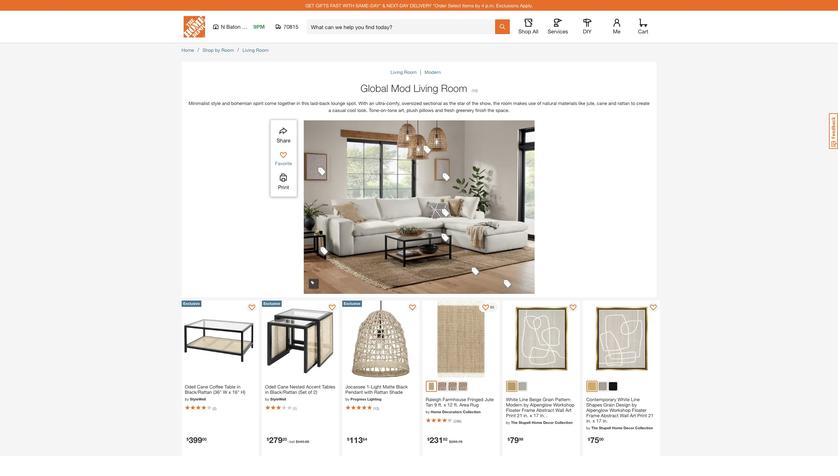 Task type: describe. For each thing, give the bounding box(es) containing it.
1 horizontal spatial living room link
[[391, 69, 418, 75]]

the up space.
[[494, 100, 500, 106]]

natural image
[[427, 383, 436, 391]]

space.
[[496, 107, 510, 113]]

0 horizontal spatial 10
[[374, 407, 379, 411]]

blue image
[[438, 383, 447, 391]]

( for odell cane coffee table in black/rattan (36" w x 16" h)
[[213, 407, 214, 411]]

metallic gold image for 79
[[508, 383, 516, 391]]

art for 75
[[631, 413, 637, 419]]

w
[[223, 390, 227, 395]]

21 for 79
[[518, 413, 523, 419]]

cart link
[[636, 19, 651, 35]]

$ for 79
[[508, 437, 510, 442]]

of inside odell cane nested accent tables in black/rattan (set of 2) by stylewell
[[308, 390, 312, 395]]

1 horizontal spatial 10
[[473, 88, 477, 93]]

289
[[452, 440, 458, 445]]

home inside contemporary white line shapes grain design by alpenglow workshop floater frame abstract wall art print 21 in. x 17 in. by the stupell home decor collection
[[613, 426, 623, 431]]

fresh
[[445, 107, 455, 113]]

349
[[298, 440, 304, 445]]

. inside $ 279 20 /set $ 349 . 00
[[304, 440, 305, 445]]

$ for 279
[[267, 437, 269, 442]]

display image for 75
[[651, 305, 657, 312]]

finish
[[476, 107, 487, 113]]

12
[[448, 402, 453, 408]]

) up finish
[[477, 88, 478, 93]]

art,
[[399, 107, 406, 113]]

materials
[[559, 100, 578, 106]]

day
[[400, 3, 409, 8]]

gifts
[[316, 3, 329, 8]]

abstract for 79
[[537, 408, 555, 414]]

( 1 )
[[293, 407, 297, 411]]

exclusions
[[497, 3, 519, 8]]

display image for 79
[[570, 305, 577, 312]]

white line beige grain pattern modern by alpenglow workshop floater frame abstract wall art print 21 in. x 17 in. . link
[[507, 396, 577, 421]]

home inside white line beige grain pattern modern by alpenglow workshop floater frame abstract wall art print 21 in. x 17 in. . by the stupell home decor collection
[[532, 421, 543, 425]]

feedback link image
[[830, 113, 839, 149]]

h)
[[241, 390, 246, 395]]

( up greenery
[[472, 88, 473, 93]]

17 for 79
[[534, 413, 539, 419]]

shop all button
[[518, 19, 540, 35]]

the inside white line beige grain pattern modern by alpenglow workshop floater frame abstract wall art print 21 in. x 17 in. . by the stupell home decor collection
[[512, 421, 518, 425]]

322294224 image
[[441, 172, 452, 183]]

stupell inside contemporary white line shapes grain design by alpenglow workshop floater frame abstract wall art print 21 in. x 17 in. by the stupell home decor collection
[[600, 426, 612, 431]]

display image for odell cane nested accent tables in black/rattan (set of 2)
[[329, 305, 336, 312]]

in inside odell cane nested accent tables in black/rattan (set of 2) by stylewell
[[265, 390, 269, 395]]

) for odell cane nested accent tables in black/rattan (set of 2)
[[296, 407, 297, 411]]

an
[[370, 100, 375, 106]]

jute
[[485, 397, 494, 403]]

$ 399 00
[[187, 436, 207, 446]]

tan
[[426, 402, 433, 408]]

64
[[363, 437, 368, 442]]

lighting
[[368, 397, 382, 402]]

231
[[430, 436, 443, 446]]

progress
[[351, 397, 367, 402]]

( for odell cane nested accent tables in black/rattan (set of 2)
[[293, 407, 294, 411]]

minimalist
[[189, 100, 210, 106]]

21 for 75
[[649, 413, 654, 419]]

minimalist style and bohemian spirit come together in this laid-back lounge spot. with an ultra-comfy, oversized sectional as the star of the show, the room makes use of natural materials like jute, cane and rattan to create a casual cool look. tone-on-tone art, plush pillows and fresh greenery finish the space.
[[189, 100, 650, 113]]

home inside raleigh farmhouse fringed jute tan 9 ft. x 12 ft. area rug by home decorators collection
[[431, 410, 442, 415]]

area
[[460, 402, 469, 408]]

0 vertical spatial ( 10 )
[[472, 88, 478, 93]]

20
[[283, 437, 287, 442]]

the down the show, in the top right of the page
[[488, 107, 495, 113]]

raleigh farmhouse fringed jute tan 9 ft. x 12 ft. area rug by home decorators collection
[[426, 397, 494, 415]]

0 vertical spatial living
[[243, 47, 255, 53]]

room down 9pm
[[256, 47, 269, 53]]

. inside $ 231 82 $ 289 . 78
[[458, 440, 459, 445]]

modern link
[[425, 69, 441, 75]]

2 ft. from the left
[[454, 402, 459, 408]]

white line beige grain pattern modern by alpenglow workshop floater frame abstract wall art print 21 in. x 17 in. . image
[[503, 301, 580, 378]]

00 for 75
[[600, 437, 604, 442]]

/set
[[289, 440, 295, 445]]

back
[[320, 100, 330, 106]]

odell for in
[[265, 384, 276, 390]]

x inside white line beige grain pattern modern by alpenglow workshop floater frame abstract wall art print 21 in. x 17 in. . by the stupell home decor collection
[[530, 413, 533, 419]]

background image
[[304, 121, 535, 294]]

jute,
[[587, 100, 596, 106]]

look.
[[358, 107, 368, 113]]

2 horizontal spatial and
[[609, 100, 617, 106]]

frame for 75
[[587, 413, 600, 419]]

00 inside $ 279 20 /set $ 349 . 00
[[305, 440, 309, 445]]

collection inside raleigh farmhouse fringed jute tan 9 ft. x 12 ft. area rug by home decorators collection
[[463, 410, 481, 415]]

jet black image
[[609, 383, 618, 391]]

0 horizontal spatial and
[[222, 100, 230, 106]]

to
[[632, 100, 636, 106]]

by inside raleigh farmhouse fringed jute tan 9 ft. x 12 ft. area rug by home decorators collection
[[426, 410, 430, 415]]

2
[[214, 407, 216, 411]]

workshop for 75
[[610, 408, 631, 414]]

00 for 399
[[202, 437, 207, 442]]

by inside odell cane nested accent tables in black/rattan (set of 2) by stylewell
[[265, 397, 269, 402]]

grain inside contemporary white line shapes grain design by alpenglow workshop floater frame abstract wall art print 21 in. x 17 in. by the stupell home decor collection
[[604, 402, 615, 408]]

pillows
[[420, 107, 434, 113]]

by inside jocassee 1-light matte black pendant with rattan shade by progress lighting
[[346, 397, 350, 402]]

1 horizontal spatial of
[[467, 100, 471, 106]]

pendant
[[346, 390, 363, 395]]

fast
[[330, 3, 342, 8]]

75
[[591, 436, 600, 446]]

n baton rouge
[[221, 23, 258, 30]]

items
[[463, 3, 474, 8]]

odell cane nested accent tables in black/rattan (set of 2) image
[[262, 301, 339, 378]]

print button
[[273, 172, 295, 192]]

70815
[[284, 23, 299, 30]]

decor inside white line beige grain pattern modern by alpenglow workshop floater frame abstract wall art print 21 in. x 17 in. . by the stupell home decor collection
[[544, 421, 554, 425]]

light
[[371, 384, 382, 390]]

decorators
[[443, 410, 462, 415]]

white inside white line beige grain pattern modern by alpenglow workshop floater frame abstract wall art print 21 in. x 17 in. . by the stupell home decor collection
[[507, 397, 518, 403]]

pattern
[[556, 397, 571, 403]]

cart
[[639, 28, 649, 34]]

296
[[455, 420, 461, 424]]

(set
[[299, 390, 307, 395]]

82
[[443, 437, 448, 442]]

) down decorators
[[461, 420, 462, 424]]

9
[[435, 402, 437, 408]]

global mod living room
[[361, 82, 468, 94]]

cool
[[348, 107, 356, 113]]

share
[[277, 137, 291, 144]]

spirit
[[253, 100, 264, 106]]

(36"
[[213, 390, 222, 395]]

odell cane coffee table in black/rattan (36" w x 16" h) image
[[182, 301, 259, 378]]

wall for 75
[[620, 413, 629, 419]]

room up the global mod living room at the top of page
[[404, 69, 417, 75]]

raleigh
[[426, 397, 442, 403]]

cane for coffee
[[197, 384, 208, 390]]

0 horizontal spatial modern
[[425, 69, 441, 75]]

comfy,
[[387, 100, 401, 106]]

luster gray image
[[519, 383, 527, 391]]

n
[[221, 23, 225, 30]]

( 296 )
[[454, 420, 462, 424]]

17 for 75
[[597, 419, 602, 424]]

coffee
[[210, 384, 223, 390]]

stylewell inside odell cane coffee table in black/rattan (36" w x 16" h) by stylewell
[[190, 397, 206, 402]]

$ 75 00
[[589, 436, 604, 446]]

art for 79
[[566, 408, 572, 414]]

rug
[[471, 402, 479, 408]]

1 horizontal spatial living room
[[391, 69, 417, 75]]

odell for black/rattan
[[185, 384, 196, 390]]

the right "as"
[[450, 100, 456, 106]]

alpenglow for 79
[[531, 402, 553, 408]]

1 horizontal spatial and
[[435, 107, 443, 113]]

321776461 image
[[440, 232, 451, 243]]

metallic gold image for 75
[[588, 383, 597, 391]]

the up finish
[[472, 100, 479, 106]]

315409996 image
[[422, 144, 433, 155]]

$ for 231
[[428, 437, 430, 442]]

casual
[[333, 107, 346, 113]]

shop all
[[519, 28, 539, 34]]

2)
[[314, 390, 317, 395]]

dark gray image
[[449, 383, 457, 391]]

$ 279 20 /set $ 349 . 00
[[267, 436, 309, 446]]



Task type: vqa. For each thing, say whether or not it's contained in the screenshot.
+ inside the 2 / 5 group
no



Task type: locate. For each thing, give the bounding box(es) containing it.
abstract inside white line beige grain pattern modern by alpenglow workshop floater frame abstract wall art print 21 in. x 17 in. . by the stupell home decor collection
[[537, 408, 555, 414]]

select
[[448, 3, 461, 8]]

with
[[359, 100, 368, 106]]

raleigh farmhouse fringed jute tan 9 ft. x 12 ft. area rug image
[[423, 301, 500, 378]]

1 horizontal spatial stylewell
[[270, 397, 286, 402]]

alpenglow left the pattern
[[531, 402, 553, 408]]

ft. right the 9
[[439, 402, 443, 408]]

1 vertical spatial the
[[592, 426, 598, 431]]

odell inside odell cane nested accent tables in black/rattan (set of 2) by stylewell
[[265, 384, 276, 390]]

1 21 from the left
[[518, 413, 523, 419]]

living down the rouge
[[243, 47, 255, 53]]

living up mod
[[391, 69, 403, 75]]

2 black/rattan from the left
[[270, 390, 297, 395]]

17 down shapes
[[597, 419, 602, 424]]

0 horizontal spatial 21
[[518, 413, 523, 419]]

the home depot logo image
[[184, 16, 205, 38]]

art down the pattern
[[566, 408, 572, 414]]

decor down "contemporary white line shapes grain design by alpenglow workshop floater frame abstract wall art print 21 in. x 17 in." link
[[624, 426, 635, 431]]

x left 12
[[444, 402, 447, 408]]

2 horizontal spatial 00
[[600, 437, 604, 442]]

workshop inside contemporary white line shapes grain design by alpenglow workshop floater frame abstract wall art print 21 in. x 17 in. by the stupell home decor collection
[[610, 408, 631, 414]]

day*
[[371, 3, 381, 8]]

1 display image from the left
[[329, 305, 336, 312]]

85 button
[[480, 303, 498, 313]]

cane left nested
[[278, 384, 289, 390]]

delivery
[[410, 3, 432, 8]]

$ inside $ 399 00
[[187, 437, 189, 442]]

shop left all
[[519, 28, 532, 34]]

sectional
[[424, 100, 442, 106]]

grain left design
[[604, 402, 615, 408]]

16"
[[233, 390, 240, 395]]

white right 'contemporary'
[[618, 397, 630, 403]]

grain right beige
[[543, 397, 554, 403]]

abstract inside contemporary white line shapes grain design by alpenglow workshop floater frame abstract wall art print 21 in. x 17 in. by the stupell home decor collection
[[601, 413, 619, 419]]

2 cane from the left
[[278, 384, 289, 390]]

apply.
[[520, 3, 533, 8]]

fringed
[[468, 397, 484, 403]]

black/rattan inside odell cane coffee table in black/rattan (36" w x 16" h) by stylewell
[[185, 390, 212, 395]]

frame for 79
[[522, 408, 536, 414]]

1 black/rattan from the left
[[185, 390, 212, 395]]

alpenglow inside contemporary white line shapes grain design by alpenglow workshop floater frame abstract wall art print 21 in. x 17 in. by the stupell home decor collection
[[587, 408, 609, 414]]

room down n
[[222, 47, 234, 53]]

line
[[520, 397, 529, 403], [632, 397, 640, 403]]

jocassee 1-light matte black pendant with rattan shade by progress lighting
[[346, 384, 408, 402]]

1 horizontal spatial cane
[[278, 384, 289, 390]]

$ 113 64
[[347, 436, 368, 446]]

313978402 image
[[441, 208, 451, 218]]

0 vertical spatial living room
[[243, 47, 269, 53]]

x inside contemporary white line shapes grain design by alpenglow workshop floater frame abstract wall art print 21 in. x 17 in. by the stupell home decor collection
[[593, 419, 596, 424]]

icon image
[[309, 279, 314, 285]]

1 white from the left
[[507, 397, 518, 403]]

metallic gold image
[[508, 383, 516, 391], [588, 383, 597, 391]]

raleigh farmhouse fringed jute tan 9 ft. x 12 ft. area rug link
[[426, 396, 496, 410]]

4
[[482, 3, 485, 8]]

$ for 113
[[347, 437, 350, 442]]

home down white line beige grain pattern modern by alpenglow workshop floater frame abstract wall art print 21 in. x 17 in. . link
[[532, 421, 543, 425]]

metallic gold image left luster gray image
[[508, 383, 516, 391]]

home down "contemporary white line shapes grain design by alpenglow workshop floater frame abstract wall art print 21 in. x 17 in." link
[[613, 426, 623, 431]]

line inside white line beige grain pattern modern by alpenglow workshop floater frame abstract wall art print 21 in. x 17 in. . by the stupell home decor collection
[[520, 397, 529, 403]]

me button
[[607, 19, 628, 35]]

1 horizontal spatial ft.
[[454, 402, 459, 408]]

2 metallic gold image from the left
[[588, 383, 597, 391]]

ft.
[[439, 402, 443, 408], [454, 402, 459, 408]]

1 vertical spatial modern
[[507, 402, 523, 408]]

baton
[[227, 23, 241, 30]]

2 floater from the left
[[633, 408, 647, 414]]

home link
[[182, 47, 194, 53]]

1 vertical spatial stupell
[[600, 426, 612, 431]]

17 inside contemporary white line shapes grain design by alpenglow workshop floater frame abstract wall art print 21 in. x 17 in. by the stupell home decor collection
[[597, 419, 602, 424]]

modern up the global mod living room at the top of page
[[425, 69, 441, 75]]

1 horizontal spatial collection
[[555, 421, 573, 425]]

alpenglow inside white line beige grain pattern modern by alpenglow workshop floater frame abstract wall art print 21 in. x 17 in. . by the stupell home decor collection
[[531, 402, 553, 408]]

nested
[[290, 384, 305, 390]]

living room down 9pm
[[243, 47, 269, 53]]

1 horizontal spatial display image
[[570, 305, 577, 312]]

1 vertical spatial living room
[[391, 69, 417, 75]]

stylewell inside odell cane nested accent tables in black/rattan (set of 2) by stylewell
[[270, 397, 286, 402]]

1 vertical spatial living
[[391, 69, 403, 75]]

1 horizontal spatial living
[[391, 69, 403, 75]]

room up 'star'
[[441, 82, 468, 94]]

multi image
[[459, 383, 467, 391]]

frame down beige
[[522, 408, 536, 414]]

white right jute on the right of the page
[[507, 397, 518, 403]]

1 ft. from the left
[[439, 402, 443, 408]]

1 vertical spatial collection
[[555, 421, 573, 425]]

in left this
[[297, 100, 301, 106]]

0 horizontal spatial stupell
[[519, 421, 531, 425]]

living room link down 9pm
[[243, 47, 269, 53]]

display image inside 85 dropdown button
[[483, 305, 490, 312]]

0 horizontal spatial .
[[304, 440, 305, 445]]

rattan
[[618, 100, 630, 106]]

3 exclusive from the left
[[344, 302, 361, 306]]

) for jocassee 1-light matte black pendant with rattan shade
[[379, 407, 379, 411]]

luster gray image
[[599, 383, 607, 391]]

wall down the pattern
[[556, 408, 565, 414]]

frame inside contemporary white line shapes grain design by alpenglow workshop floater frame abstract wall art print 21 in. x 17 in. by the stupell home decor collection
[[587, 413, 600, 419]]

frame inside white line beige grain pattern modern by alpenglow workshop floater frame abstract wall art print 21 in. x 17 in. . by the stupell home decor collection
[[522, 408, 536, 414]]

and
[[222, 100, 230, 106], [609, 100, 617, 106], [435, 107, 443, 113]]

1 horizontal spatial line
[[632, 397, 640, 403]]

99
[[519, 437, 524, 442]]

wall inside contemporary white line shapes grain design by alpenglow workshop floater frame abstract wall art print 21 in. x 17 in. by the stupell home decor collection
[[620, 413, 629, 419]]

shop for shop by room
[[203, 47, 214, 53]]

art
[[566, 408, 572, 414], [631, 413, 637, 419]]

shop for shop all
[[519, 28, 532, 34]]

$ inside $ 79 99
[[508, 437, 510, 442]]

odell inside odell cane coffee table in black/rattan (36" w x 16" h) by stylewell
[[185, 384, 196, 390]]

10 up finish
[[473, 88, 477, 93]]

the
[[450, 100, 456, 106], [472, 100, 479, 106], [494, 100, 500, 106], [488, 107, 495, 113]]

0 horizontal spatial floater
[[507, 408, 521, 414]]

3 display image from the left
[[483, 305, 490, 312]]

0 horizontal spatial alpenglow
[[531, 402, 553, 408]]

( down odell cane coffee table in black/rattan (36" w x 16" h) by stylewell
[[213, 407, 214, 411]]

1 horizontal spatial 17
[[597, 419, 602, 424]]

of left 2) at left bottom
[[308, 390, 312, 395]]

frame down shapes
[[587, 413, 600, 419]]

17
[[534, 413, 539, 419], [597, 419, 602, 424]]

as
[[444, 100, 448, 106]]

0 horizontal spatial exclusive
[[183, 302, 200, 306]]

tone-
[[369, 107, 381, 113]]

2 white from the left
[[618, 397, 630, 403]]

0 horizontal spatial in
[[237, 384, 241, 390]]

use
[[529, 100, 536, 106]]

x down beige
[[530, 413, 533, 419]]

1 vertical spatial shop
[[203, 47, 214, 53]]

the up 75
[[592, 426, 598, 431]]

living up sectional
[[414, 82, 439, 94]]

0 horizontal spatial display image
[[329, 305, 336, 312]]

floater for 79
[[507, 408, 521, 414]]

279
[[269, 436, 283, 446]]

0 horizontal spatial the
[[512, 421, 518, 425]]

metallic gold image left luster gray icon on the bottom right of page
[[588, 383, 597, 391]]

x inside raleigh farmhouse fringed jute tan 9 ft. x 12 ft. area rug by home decorators collection
[[444, 402, 447, 408]]

with
[[343, 3, 355, 8]]

shop right home link in the top left of the page
[[203, 47, 214, 53]]

70815 button
[[276, 23, 299, 30]]

0 horizontal spatial decor
[[544, 421, 554, 425]]

0 horizontal spatial living room
[[243, 47, 269, 53]]

natural
[[543, 100, 557, 106]]

collection inside white line beige grain pattern modern by alpenglow workshop floater frame abstract wall art print 21 in. x 17 in. . by the stupell home decor collection
[[555, 421, 573, 425]]

( for jocassee 1-light matte black pendant with rattan shade
[[374, 407, 374, 411]]

0 vertical spatial modern
[[425, 69, 441, 75]]

21 inside contemporary white line shapes grain design by alpenglow workshop floater frame abstract wall art print 21 in. x 17 in. by the stupell home decor collection
[[649, 413, 654, 419]]

0 horizontal spatial odell
[[185, 384, 196, 390]]

207166358 image
[[470, 266, 481, 277]]

home down the 9
[[431, 410, 442, 415]]

1 horizontal spatial alpenglow
[[587, 408, 609, 414]]

1 metallic gold image from the left
[[508, 383, 516, 391]]

ultra-
[[376, 100, 387, 106]]

and down sectional
[[435, 107, 443, 113]]

cane for nested
[[278, 384, 289, 390]]

0 horizontal spatial living room link
[[243, 47, 269, 53]]

2 odell from the left
[[265, 384, 276, 390]]

0 horizontal spatial workshop
[[554, 402, 575, 408]]

0 horizontal spatial grain
[[543, 397, 554, 403]]

rouge
[[242, 23, 258, 30]]

plush
[[407, 107, 418, 113]]

print for 75
[[638, 413, 648, 419]]

grain inside white line beige grain pattern modern by alpenglow workshop floater frame abstract wall art print 21 in. x 17 in. . by the stupell home decor collection
[[543, 397, 554, 403]]

print
[[278, 184, 289, 191], [507, 413, 516, 419], [638, 413, 648, 419]]

exclusive for 399
[[183, 302, 200, 306]]

stupell inside white line beige grain pattern modern by alpenglow workshop floater frame abstract wall art print 21 in. x 17 in. . by the stupell home decor collection
[[519, 421, 531, 425]]

x inside odell cane coffee table in black/rattan (36" w x 16" h) by stylewell
[[229, 390, 231, 395]]

2 line from the left
[[632, 397, 640, 403]]

21 inside white line beige grain pattern modern by alpenglow workshop floater frame abstract wall art print 21 in. x 17 in. . by the stupell home decor collection
[[518, 413, 523, 419]]

display image for jocassee 1-light matte black pendant with rattan shade
[[409, 305, 416, 312]]

mod
[[391, 82, 411, 94]]

beige
[[530, 397, 542, 403]]

113
[[350, 436, 363, 446]]

floater right design
[[633, 408, 647, 414]]

star
[[458, 100, 466, 106]]

0 horizontal spatial living
[[243, 47, 255, 53]]

1 horizontal spatial grain
[[604, 402, 615, 408]]

1 horizontal spatial abstract
[[601, 413, 619, 419]]

odell cane coffee table in black/rattan (36" w x 16" h) link
[[185, 383, 255, 397]]

in
[[297, 100, 301, 106], [237, 384, 241, 390], [265, 390, 269, 395]]

exclusive for 113
[[344, 302, 361, 306]]

white inside contemporary white line shapes grain design by alpenglow workshop floater frame abstract wall art print 21 in. x 17 in. by the stupell home decor collection
[[618, 397, 630, 403]]

2 horizontal spatial in
[[297, 100, 301, 106]]

laid-
[[311, 100, 320, 106]]

0 horizontal spatial abstract
[[537, 408, 555, 414]]

workshop for 79
[[554, 402, 575, 408]]

contemporary
[[587, 397, 617, 403]]

1 horizontal spatial ( 10 )
[[472, 88, 478, 93]]

farmhouse
[[443, 397, 467, 403]]

1 horizontal spatial white
[[618, 397, 630, 403]]

) for odell cane coffee table in black/rattan (36" w x 16" h)
[[216, 407, 217, 411]]

0 vertical spatial 10
[[473, 88, 477, 93]]

0 vertical spatial shop
[[519, 28, 532, 34]]

rattan
[[375, 390, 388, 395]]

2 vertical spatial living
[[414, 82, 439, 94]]

line left beige
[[520, 397, 529, 403]]

1 horizontal spatial metallic gold image
[[588, 383, 597, 391]]

display image
[[249, 305, 255, 312], [570, 305, 577, 312], [651, 305, 657, 312]]

1 horizontal spatial frame
[[587, 413, 600, 419]]

0 vertical spatial living room link
[[243, 47, 269, 53]]

1 horizontal spatial shop
[[519, 28, 532, 34]]

black/rattan inside odell cane nested accent tables in black/rattan (set of 2) by stylewell
[[270, 390, 297, 395]]

living room link up mod
[[391, 69, 418, 75]]

living room up mod
[[391, 69, 417, 75]]

spot.
[[347, 100, 357, 106]]

floater down luster gray image
[[507, 408, 521, 414]]

home
[[182, 47, 194, 53], [431, 410, 442, 415], [532, 421, 543, 425], [613, 426, 623, 431]]

modern inside white line beige grain pattern modern by alpenglow workshop floater frame abstract wall art print 21 in. x 17 in. . by the stupell home decor collection
[[507, 402, 523, 408]]

00 inside $ 399 00
[[202, 437, 207, 442]]

in left h)
[[237, 384, 241, 390]]

collection down rug
[[463, 410, 481, 415]]

contemporary white line shapes grain design by alpenglow workshop floater frame abstract wall art print 21 in. x 17 in. image
[[584, 301, 661, 378]]

( down odell cane nested accent tables in black/rattan (set of 2) by stylewell
[[293, 407, 294, 411]]

( down decorators
[[454, 420, 455, 424]]

x down shapes
[[593, 419, 596, 424]]

0 horizontal spatial 17
[[534, 413, 539, 419]]

home down the home depot logo
[[182, 47, 194, 53]]

tables
[[322, 384, 336, 390]]

art inside contemporary white line shapes grain design by alpenglow workshop floater frame abstract wall art print 21 in. x 17 in. by the stupell home decor collection
[[631, 413, 637, 419]]

workshop inside white line beige grain pattern modern by alpenglow workshop floater frame abstract wall art print 21 in. x 17 in. . by the stupell home decor collection
[[554, 402, 575, 408]]

cane inside odell cane coffee table in black/rattan (36" w x 16" h) by stylewell
[[197, 384, 208, 390]]

shade
[[390, 390, 403, 395]]

p.m.
[[486, 3, 495, 8]]

322294235 image
[[317, 166, 328, 177]]

abstract down design
[[601, 413, 619, 419]]

1 floater from the left
[[507, 408, 521, 414]]

.
[[547, 413, 548, 419], [304, 440, 305, 445], [458, 440, 459, 445]]

0 horizontal spatial white
[[507, 397, 518, 403]]

. inside white line beige grain pattern modern by alpenglow workshop floater frame abstract wall art print 21 in. x 17 in. . by the stupell home decor collection
[[547, 413, 548, 419]]

( 10 ) down 'lighting'
[[374, 407, 379, 411]]

0 horizontal spatial black/rattan
[[185, 390, 212, 395]]

oversized
[[402, 100, 422, 106]]

( 10 )
[[472, 88, 478, 93], [374, 407, 379, 411]]

matte
[[383, 384, 395, 390]]

odell left nested
[[265, 384, 276, 390]]

floater
[[507, 408, 521, 414], [633, 408, 647, 414]]

black/rattan left (set
[[270, 390, 297, 395]]

$ 79 99
[[508, 436, 524, 446]]

art down design
[[631, 413, 637, 419]]

workshop right beige
[[554, 402, 575, 408]]

1 vertical spatial 10
[[374, 407, 379, 411]]

services
[[548, 28, 569, 34]]

same-
[[356, 3, 371, 8]]

0 horizontal spatial cane
[[197, 384, 208, 390]]

1 stylewell from the left
[[190, 397, 206, 402]]

in inside odell cane coffee table in black/rattan (36" w x 16" h) by stylewell
[[237, 384, 241, 390]]

0 horizontal spatial wall
[[556, 408, 565, 414]]

floater for 75
[[633, 408, 647, 414]]

0 horizontal spatial stylewell
[[190, 397, 206, 402]]

alpenglow for 75
[[587, 408, 609, 414]]

and right the cane
[[609, 100, 617, 106]]

1 vertical spatial decor
[[624, 426, 635, 431]]

0 horizontal spatial 00
[[202, 437, 207, 442]]

wall for 79
[[556, 408, 565, 414]]

) down odell cane coffee table in black/rattan (36" w x 16" h) by stylewell
[[216, 407, 217, 411]]

in inside minimalist style and bohemian spirit come together in this laid-back lounge spot. with an ultra-comfy, oversized sectional as the star of the show, the room makes use of natural materials like jute, cane and rattan to create a casual cool look. tone-on-tone art, plush pillows and fresh greenery finish the space.
[[297, 100, 301, 106]]

0 horizontal spatial frame
[[522, 408, 536, 414]]

2 horizontal spatial display image
[[651, 305, 657, 312]]

wall inside white line beige grain pattern modern by alpenglow workshop floater frame abstract wall art print 21 in. x 17 in. . by the stupell home decor collection
[[556, 408, 565, 414]]

wall down design
[[620, 413, 629, 419]]

2 horizontal spatial print
[[638, 413, 648, 419]]

living
[[243, 47, 255, 53], [391, 69, 403, 75], [414, 82, 439, 94]]

get gifts fast with same-day* & next-day delivery *order select items by 4 p.m. exclusions apply.
[[306, 3, 533, 8]]

of
[[467, 100, 471, 106], [538, 100, 542, 106], [308, 390, 312, 395]]

jocassee
[[346, 384, 366, 390]]

abstract down beige
[[537, 408, 555, 414]]

collection inside contemporary white line shapes grain design by alpenglow workshop floater frame abstract wall art print 21 in. x 17 in. by the stupell home decor collection
[[636, 426, 654, 431]]

What can we help you find today? search field
[[311, 20, 495, 34]]

1 line from the left
[[520, 397, 529, 403]]

308038868 image
[[503, 279, 513, 289]]

1 horizontal spatial the
[[592, 426, 598, 431]]

the inside contemporary white line shapes grain design by alpenglow workshop floater frame abstract wall art print 21 in. x 17 in. by the stupell home decor collection
[[592, 426, 598, 431]]

2 21 from the left
[[649, 413, 654, 419]]

2 horizontal spatial living
[[414, 82, 439, 94]]

lounge
[[331, 100, 346, 106]]

0 horizontal spatial collection
[[463, 410, 481, 415]]

the up 79
[[512, 421, 518, 425]]

2 display image from the left
[[570, 305, 577, 312]]

9pm
[[254, 23, 265, 30]]

and right style
[[222, 100, 230, 106]]

workshop
[[554, 402, 575, 408], [610, 408, 631, 414]]

stupell up 99
[[519, 421, 531, 425]]

$ inside $ 113 64
[[347, 437, 350, 442]]

10 down 'lighting'
[[374, 407, 379, 411]]

by inside odell cane coffee table in black/rattan (36" w x 16" h) by stylewell
[[185, 397, 189, 402]]

0 horizontal spatial ft.
[[439, 402, 443, 408]]

1 horizontal spatial 21
[[649, 413, 654, 419]]

1 horizontal spatial art
[[631, 413, 637, 419]]

of right use
[[538, 100, 542, 106]]

1 horizontal spatial .
[[458, 440, 459, 445]]

2 horizontal spatial of
[[538, 100, 542, 106]]

1 horizontal spatial floater
[[633, 408, 647, 414]]

$ for 75
[[589, 437, 591, 442]]

alpenglow down 'contemporary'
[[587, 408, 609, 414]]

21
[[518, 413, 523, 419], [649, 413, 654, 419]]

print for 79
[[507, 413, 516, 419]]

black/rattan left (36"
[[185, 390, 212, 395]]

abstract for 75
[[601, 413, 619, 419]]

line inside contemporary white line shapes grain design by alpenglow workshop floater frame abstract wall art print 21 in. x 17 in. by the stupell home decor collection
[[632, 397, 640, 403]]

1 cane from the left
[[197, 384, 208, 390]]

wall
[[556, 408, 565, 414], [620, 413, 629, 419]]

modern down luster gray image
[[507, 402, 523, 408]]

79
[[510, 436, 519, 446]]

print inside button
[[278, 184, 289, 191]]

jocassee 1-light matte black pendant with rattan shade link
[[346, 383, 416, 397]]

x right w
[[229, 390, 231, 395]]

2 horizontal spatial exclusive
[[344, 302, 361, 306]]

1 exclusive from the left
[[183, 302, 200, 306]]

diy
[[584, 28, 592, 34]]

0 horizontal spatial of
[[308, 390, 312, 395]]

odell left coffee
[[185, 384, 196, 390]]

$ inside $ 75 00
[[589, 437, 591, 442]]

print inside white line beige grain pattern modern by alpenglow workshop floater frame abstract wall art print 21 in. x 17 in. . by the stupell home decor collection
[[507, 413, 516, 419]]

shapes
[[587, 402, 603, 408]]

0 vertical spatial decor
[[544, 421, 554, 425]]

1 horizontal spatial workshop
[[610, 408, 631, 414]]

line right design
[[632, 397, 640, 403]]

1 vertical spatial ( 10 )
[[374, 407, 379, 411]]

3 display image from the left
[[651, 305, 657, 312]]

floater inside contemporary white line shapes grain design by alpenglow workshop floater frame abstract wall art print 21 in. x 17 in. by the stupell home decor collection
[[633, 408, 647, 414]]

stupell up $ 75 00
[[600, 426, 612, 431]]

create
[[637, 100, 650, 106]]

0 vertical spatial the
[[512, 421, 518, 425]]

2 display image from the left
[[409, 305, 416, 312]]

style
[[211, 100, 221, 106]]

1-
[[367, 384, 371, 390]]

1 horizontal spatial odell
[[265, 384, 276, 390]]

) down 'lighting'
[[379, 407, 379, 411]]

0 horizontal spatial line
[[520, 397, 529, 403]]

by
[[476, 3, 481, 8], [215, 47, 220, 53], [185, 397, 189, 402], [265, 397, 269, 402], [346, 397, 350, 402], [524, 402, 529, 408], [632, 402, 638, 408], [426, 410, 430, 415], [507, 421, 511, 425], [587, 426, 591, 431]]

workshop down 'contemporary'
[[610, 408, 631, 414]]

living room link
[[243, 47, 269, 53], [391, 69, 418, 75]]

jocassee 1-light matte black pendant with rattan shade image
[[342, 301, 419, 378]]

cane left coffee
[[197, 384, 208, 390]]

0 horizontal spatial art
[[566, 408, 572, 414]]

2 vertical spatial collection
[[636, 426, 654, 431]]

( 10 ) up finish
[[472, 88, 478, 93]]

) down odell cane nested accent tables in black/rattan (set of 2) by stylewell
[[296, 407, 297, 411]]

contemporary white line shapes grain design by alpenglow workshop floater frame abstract wall art print 21 in. x 17 in. by the stupell home decor collection
[[587, 397, 654, 431]]

bohemian
[[231, 100, 252, 106]]

1 horizontal spatial wall
[[620, 413, 629, 419]]

17 down beige
[[534, 413, 539, 419]]

in right h)
[[265, 390, 269, 395]]

0 horizontal spatial shop
[[203, 47, 214, 53]]

decor inside contemporary white line shapes grain design by alpenglow workshop floater frame abstract wall art print 21 in. x 17 in. by the stupell home decor collection
[[624, 426, 635, 431]]

me
[[614, 28, 621, 34]]

1 horizontal spatial decor
[[624, 426, 635, 431]]

1 horizontal spatial modern
[[507, 402, 523, 408]]

art inside white line beige grain pattern modern by alpenglow workshop floater frame abstract wall art print 21 in. x 17 in. . by the stupell home decor collection
[[566, 408, 572, 414]]

this
[[302, 100, 309, 106]]

1 odell from the left
[[185, 384, 196, 390]]

0 horizontal spatial metallic gold image
[[508, 383, 516, 391]]

1 horizontal spatial 00
[[305, 440, 309, 445]]

grain
[[543, 397, 554, 403], [604, 402, 615, 408]]

1 horizontal spatial in
[[265, 390, 269, 395]]

the
[[512, 421, 518, 425], [592, 426, 598, 431]]

1 display image from the left
[[249, 305, 255, 312]]

17 inside white line beige grain pattern modern by alpenglow workshop floater frame abstract wall art print 21 in. x 17 in. . by the stupell home decor collection
[[534, 413, 539, 419]]

ft. right 12
[[454, 402, 459, 408]]

of right 'star'
[[467, 100, 471, 106]]

1 horizontal spatial black/rattan
[[270, 390, 297, 395]]

00 inside $ 75 00
[[600, 437, 604, 442]]

cane inside odell cane nested accent tables in black/rattan (set of 2) by stylewell
[[278, 384, 289, 390]]

$ for 399
[[187, 437, 189, 442]]

0 horizontal spatial display image
[[249, 305, 255, 312]]

0 vertical spatial collection
[[463, 410, 481, 415]]

collection down the pattern
[[555, 421, 573, 425]]

alpenglow
[[531, 402, 553, 408], [587, 408, 609, 414]]

shop inside button
[[519, 28, 532, 34]]

display image
[[329, 305, 336, 312], [409, 305, 416, 312], [483, 305, 490, 312]]

floater inside white line beige grain pattern modern by alpenglow workshop floater frame abstract wall art print 21 in. x 17 in. . by the stupell home decor collection
[[507, 408, 521, 414]]

( down 'lighting'
[[374, 407, 374, 411]]

0 vertical spatial stupell
[[519, 421, 531, 425]]

decor down white line beige grain pattern modern by alpenglow workshop floater frame abstract wall art print 21 in. x 17 in. . link
[[544, 421, 554, 425]]

collection down "contemporary white line shapes grain design by alpenglow workshop floater frame abstract wall art print 21 in. x 17 in." link
[[636, 426, 654, 431]]

399
[[189, 436, 202, 446]]

2 stylewell from the left
[[270, 397, 286, 402]]

odell cane nested accent tables in black/rattan (set of 2) by stylewell
[[265, 384, 336, 402]]

print inside contemporary white line shapes grain design by alpenglow workshop floater frame abstract wall art print 21 in. x 17 in. by the stupell home decor collection
[[638, 413, 648, 419]]

2 exclusive from the left
[[264, 302, 280, 306]]

1 vertical spatial living room link
[[391, 69, 418, 75]]

321776502 image
[[319, 246, 330, 257]]



